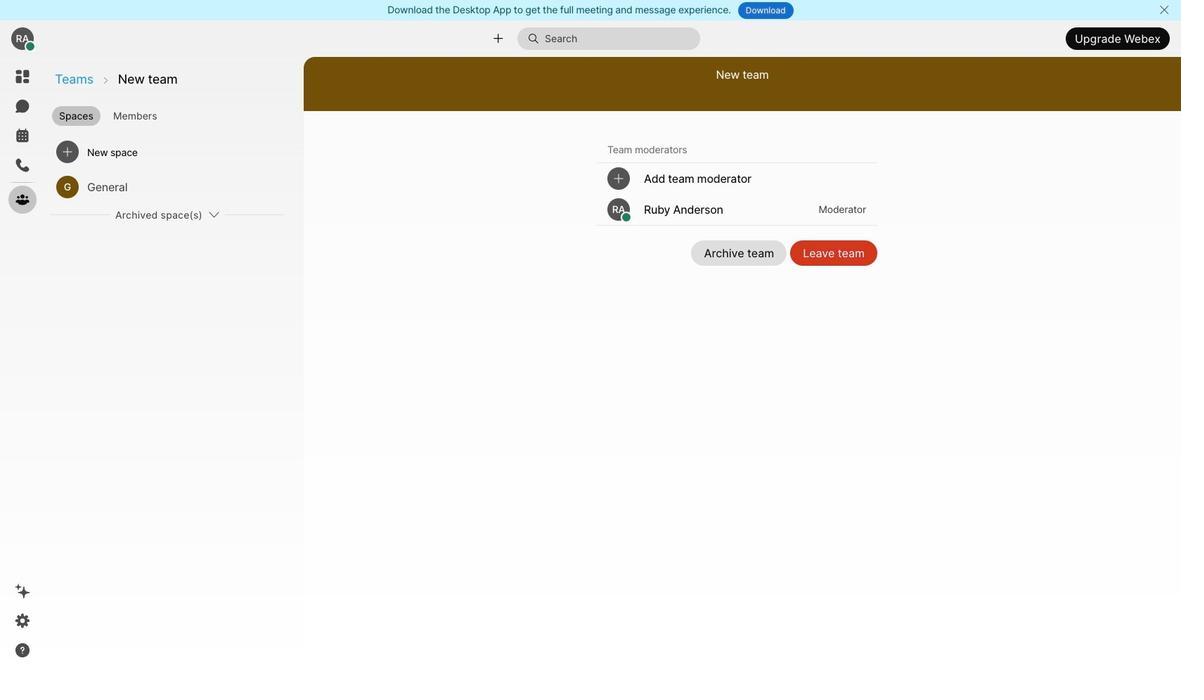 Task type: describe. For each thing, give the bounding box(es) containing it.
arrow down_16 image
[[208, 209, 219, 220]]

team moderators list
[[597, 163, 878, 226]]

general list item
[[51, 170, 284, 205]]

ruby anderson list item
[[597, 194, 878, 225]]

add team moderator list item
[[597, 163, 878, 194]]

cancel_16 image
[[1159, 4, 1171, 15]]



Task type: vqa. For each thing, say whether or not it's contained in the screenshot.
Banana list item
no



Task type: locate. For each thing, give the bounding box(es) containing it.
webex tab list
[[8, 63, 37, 214]]

navigation
[[0, 57, 45, 677]]

tab list
[[49, 101, 303, 127]]

list item
[[51, 134, 284, 170]]



